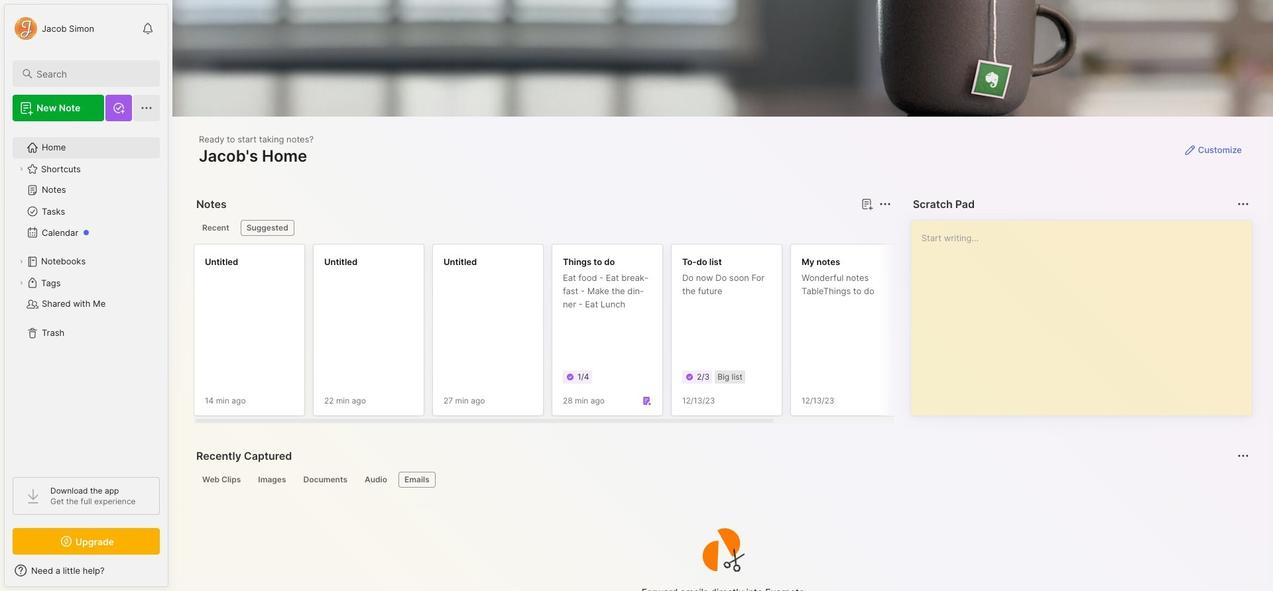 Task type: vqa. For each thing, say whether or not it's contained in the screenshot.
1st TAB LIST from the top of the page
yes



Task type: describe. For each thing, give the bounding box(es) containing it.
Account field
[[13, 15, 94, 42]]

click to collapse image
[[167, 567, 177, 583]]

more actions image
[[1235, 196, 1251, 212]]



Task type: locate. For each thing, give the bounding box(es) containing it.
1 horizontal spatial more actions image
[[1235, 448, 1251, 464]]

1 vertical spatial more actions image
[[1235, 448, 1251, 464]]

tree
[[5, 129, 168, 466]]

WHAT'S NEW field
[[5, 560, 168, 582]]

1 vertical spatial tab list
[[196, 472, 1247, 488]]

tab
[[196, 220, 235, 236], [241, 220, 294, 236], [196, 472, 247, 488], [252, 472, 292, 488], [297, 472, 353, 488], [359, 472, 393, 488], [399, 472, 436, 488]]

none search field inside main element
[[36, 66, 148, 82]]

2 tab list from the top
[[196, 472, 1247, 488]]

Start writing… text field
[[922, 221, 1251, 405]]

1 tab list from the top
[[196, 220, 889, 236]]

main element
[[0, 0, 172, 592]]

tab list
[[196, 220, 889, 236], [196, 472, 1247, 488]]

more actions image
[[877, 196, 893, 212], [1235, 448, 1251, 464]]

tree inside main element
[[5, 129, 168, 466]]

More actions field
[[876, 195, 894, 214], [1234, 195, 1253, 214], [1234, 447, 1253, 466]]

0 vertical spatial tab list
[[196, 220, 889, 236]]

expand notebooks image
[[17, 258, 25, 266]]

expand tags image
[[17, 279, 25, 287]]

None search field
[[36, 66, 148, 82]]

0 vertical spatial more actions image
[[877, 196, 893, 212]]

Search text field
[[36, 68, 148, 80]]

0 horizontal spatial more actions image
[[877, 196, 893, 212]]

row group
[[194, 244, 1029, 424]]



